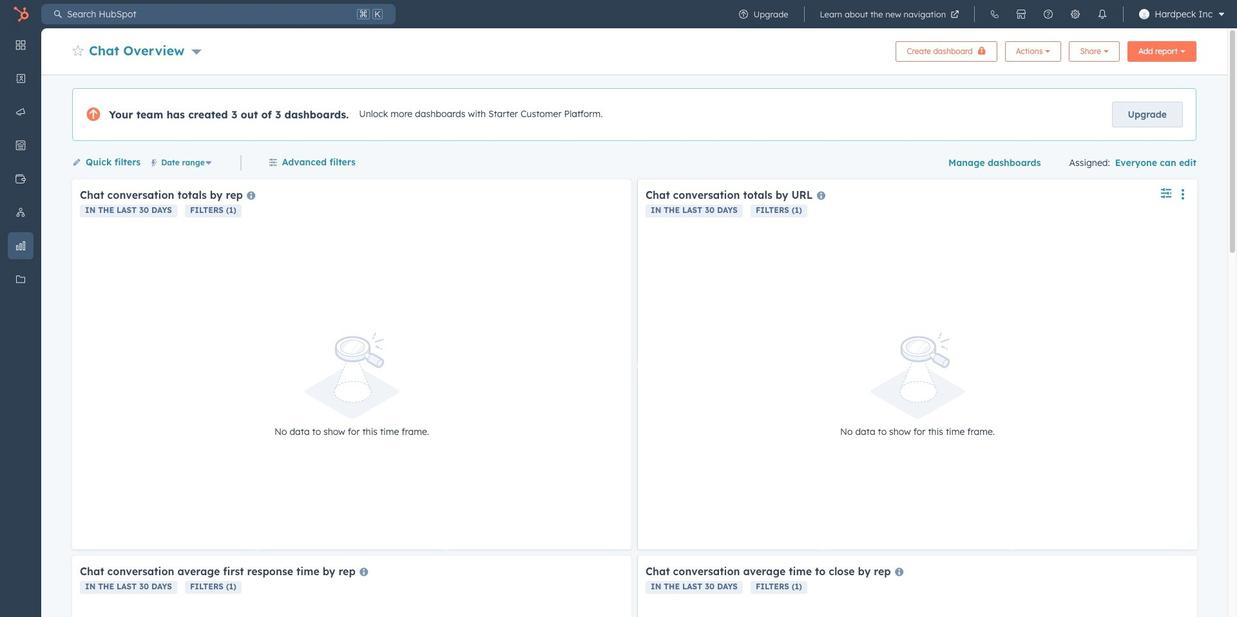 Task type: describe. For each thing, give the bounding box(es) containing it.
notifications image
[[1097, 9, 1108, 19]]

chat conversation totals by rep element
[[72, 180, 631, 550]]

marketplaces image
[[1016, 9, 1027, 19]]

chat conversation average time to close by rep element
[[638, 557, 1197, 618]]

Search HubSpot search field
[[62, 4, 354, 24]]

help image
[[1043, 9, 1054, 19]]

0 horizontal spatial menu
[[0, 28, 41, 586]]



Task type: locate. For each thing, give the bounding box(es) containing it.
1 horizontal spatial menu
[[730, 0, 1229, 28]]

dirk hardpeck image
[[1139, 9, 1150, 19]]

banner
[[72, 37, 1197, 62]]

menu
[[730, 0, 1229, 28], [0, 28, 41, 586]]

chat conversation totals by url element
[[638, 180, 1197, 550]]

settings image
[[1070, 9, 1081, 19]]

chat conversation average first response time by rep element
[[72, 557, 631, 618]]



Task type: vqa. For each thing, say whether or not it's contained in the screenshot.
Chat conversation totals by URL ELEMENT
yes



